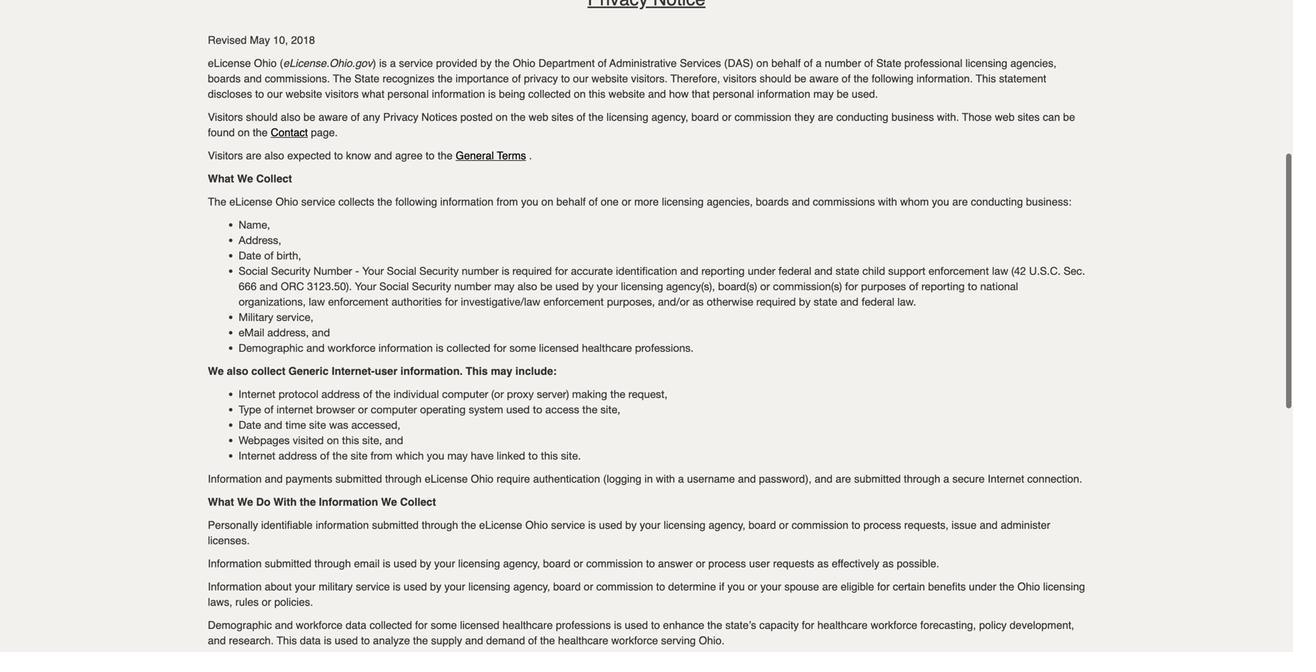 Task type: vqa. For each thing, say whether or not it's contained in the screenshot.
10,
yes



Task type: describe. For each thing, give the bounding box(es) containing it.
also inside name, address, date of birth, social security number - your social security number is required for accurate identification and reporting under federal and state child support enforcement law (42 u.s.c. sec. 666 and orc 3123.50). your social security number may also be used by your licensing agency(s), board(s) or commission(s) for purposes of reporting to national organizations, law enforcement authorities for investigative/law enforcement purposes, and/or as otherwise required by state and federal law. military service, email address, and demographic and workforce information is collected for some licensed healthcare professions.
[[518, 280, 537, 293]]

the down "we also collect generic internet-user information. this may include:"
[[375, 388, 391, 401]]

used inside information about your military service is used by your licensing agency, board or commission to determine if you or your spouse are eligible for certain benefits under the ohio licensing laws, rules or policies.
[[404, 581, 427, 593]]

to inside 'personally identifiable information submitted through the elicense ohio service is used by your licensing agency, board or commission to process requests, issue and administer licenses.'
[[852, 519, 861, 531]]

0 vertical spatial state
[[836, 265, 860, 277]]

is up investigative/law
[[502, 265, 510, 277]]

may inside internet protocol address of the individual computer (or proxy server) making the request, type of internet browser or computer operating system used to access the site, date and time site was accessed, webpages visited on this site, and internet address of the site from which you may have linked to this site.
[[448, 449, 468, 462]]

otherwise
[[707, 295, 754, 308]]

0 horizontal spatial process
[[709, 558, 746, 570]]

commission inside information about your military service is used by your licensing agency, board or commission to determine if you or your spouse are eligible for certain benefits under the ohio licensing laws, rules or policies.
[[597, 581, 654, 593]]

0 horizontal spatial user
[[375, 365, 398, 377]]

1 horizontal spatial computer
[[442, 388, 489, 401]]

operating
[[420, 403, 466, 416]]

those
[[962, 111, 992, 123]]

1 horizontal spatial from
[[497, 196, 518, 208]]

collected inside demographic and workforce data collected for some licensed healthcare professions is used to enhance the state's capacity for healthcare workforce forecasting, policy development, and research. this data is used to analyze the supply and demand of the healthcare workforce serving ohio.
[[370, 619, 412, 632]]

healthcare down eligible
[[818, 619, 868, 632]]

workforce down policies.
[[296, 619, 343, 632]]

or down the information submitted through email is used by your licensing agency, board or commission to answer or process user requests as effectively as possible.
[[584, 581, 594, 593]]

used.
[[852, 88, 878, 100]]

the inside 'personally identifiable information submitted through the elicense ohio service is used by your licensing agency, board or commission to process requests, issue and administer licenses.'
[[461, 519, 476, 531]]

1 vertical spatial conducting
[[971, 196, 1023, 208]]

and down 'commission(s)'
[[841, 295, 859, 308]]

to left analyze
[[361, 635, 370, 647]]

business:
[[1026, 196, 1072, 208]]

sec.
[[1064, 265, 1086, 277]]

being
[[499, 88, 526, 100]]

1 vertical spatial collect
[[400, 496, 436, 508]]

the right with
[[300, 496, 316, 508]]

)
[[373, 57, 376, 69]]

accurate
[[571, 265, 613, 277]]

also left collect
[[227, 365, 248, 377]]

department
[[539, 57, 595, 69]]

1 vertical spatial information.
[[401, 365, 463, 377]]

authorities
[[392, 295, 442, 308]]

elicense down what we collect
[[229, 196, 273, 208]]

board inside visitors should also be aware of any privacy notices posted on the web sites of the licensing agency, board or commission they are conducting business with. those web sites can be found on the
[[692, 111, 719, 123]]

what for what we do with the information we collect
[[208, 496, 234, 508]]

professions
[[556, 619, 611, 632]]

contact link
[[271, 126, 308, 139]]

to down department
[[561, 73, 570, 85]]

rules
[[235, 596, 259, 608]]

discloses
[[208, 88, 252, 100]]

be right can
[[1064, 111, 1076, 123]]

and right password),
[[815, 473, 833, 485]]

licensed inside name, address, date of birth, social security number - your social security number is required for accurate identification and reporting under federal and state child support enforcement law (42 u.s.c. sec. 666 and orc 3123.50). your social security number may also be used by your licensing agency(s), board(s) or commission(s) for purposes of reporting to national organizations, law enforcement authorities for investigative/law enforcement purposes, and/or as otherwise required by state and federal law. military service, email address, and demographic and workforce information is collected for some licensed healthcare professions.
[[539, 342, 579, 354]]

0 vertical spatial state
[[877, 57, 902, 69]]

the down being
[[511, 111, 526, 123]]

the down provided
[[438, 73, 453, 85]]

licensing inside ) is a service provided by the ohio department of administrative services (das) on behalf of a number of state professional licensing agencies, boards and commissions. the state recognizes the importance of privacy to our website visitors. therefore, visitors should be aware of the following information. this statement discloses to our website visitors what personal information is being collected on this website and how that personal information may be used.
[[966, 57, 1008, 69]]

licensing inside name, address, date of birth, social security number - your social security number is required for accurate identification and reporting under federal and state child support enforcement law (42 u.s.c. sec. 666 and orc 3123.50). your social security number may also be used by your licensing agency(s), board(s) or commission(s) for purposes of reporting to national organizations, law enforcement authorities for investigative/law enforcement purposes, and/or as otherwise required by state and federal law. military service, email address, and demographic and workforce information is collected for some licensed healthcare professions.
[[621, 280, 663, 293]]

by down 'commission(s)'
[[799, 295, 811, 308]]

website down visitors. at top
[[609, 88, 645, 100]]

board inside information about your military service is used by your licensing agency, board or commission to determine if you or your spouse are eligible for certain benefits under the ohio licensing laws, rules or policies.
[[553, 581, 581, 593]]

elicense down revised
[[208, 57, 251, 69]]

1 vertical spatial our
[[267, 88, 283, 100]]

notices
[[422, 111, 458, 123]]

the left supply
[[413, 635, 428, 647]]

0 horizontal spatial address
[[279, 449, 317, 462]]

the up importance
[[495, 57, 510, 69]]

you down .
[[521, 196, 539, 208]]

internet protocol address of the individual computer (or proxy server) making the request, type of internet browser or computer operating system used to access the site, date and time site was accessed, webpages visited on this site, and internet address of the site from which you may have linked to this site.
[[239, 388, 671, 462]]

2 horizontal spatial as
[[883, 558, 894, 570]]

linked
[[497, 449, 525, 462]]

laws,
[[208, 596, 232, 608]]

the up used.
[[854, 73, 869, 85]]

1 vertical spatial reporting
[[922, 280, 965, 293]]

is right email
[[383, 558, 391, 570]]

state's
[[726, 619, 757, 632]]

visitors should also be aware of any privacy notices posted on the web sites of the licensing agency, board or commission they are conducting business with. those web sites can be found on the
[[208, 111, 1076, 139]]

what
[[362, 88, 385, 100]]

identification
[[616, 265, 678, 277]]

0 horizontal spatial the
[[208, 196, 226, 208]]

licensing inside 'personally identifiable information submitted through the elicense ohio service is used by your licensing agency, board or commission to process requests, issue and administer licenses.'
[[664, 519, 706, 531]]

revised may 10, 2018
[[208, 34, 315, 46]]

be up contact page.
[[304, 111, 316, 123]]

healthcare down professions
[[558, 635, 609, 647]]

1 vertical spatial internet
[[239, 449, 276, 462]]

under inside name, address, date of birth, social security number - your social security number is required for accurate identification and reporting under federal and state child support enforcement law (42 u.s.c. sec. 666 and orc 3123.50). your social security number may also be used by your licensing agency(s), board(s) or commission(s) for purposes of reporting to national organizations, law enforcement authorities for investigative/law enforcement purposes, and/or as otherwise required by state and federal law. military service, email address, and demographic and workforce information is collected for some licensed healthcare professions.
[[748, 265, 776, 277]]

information up they
[[757, 88, 811, 100]]

orc
[[281, 280, 304, 293]]

to down server)
[[533, 403, 543, 416]]

of inside demographic and workforce data collected for some licensed healthcare professions is used to enhance the state's capacity for healthcare workforce forecasting, policy development, and research. this data is used to analyze the supply and demand of the healthcare workforce serving ohio.
[[528, 635, 537, 647]]

0 vertical spatial internet
[[239, 388, 276, 401]]

used inside name, address, date of birth, social security number - your social security number is required for accurate identification and reporting under federal and state child support enforcement law (42 u.s.c. sec. 666 and orc 3123.50). your social security number may also be used by your licensing agency(s), board(s) or commission(s) for purposes of reporting to national organizations, law enforcement authorities for investigative/law enforcement purposes, and/or as otherwise required by state and federal law. military service, email address, and demographic and workforce information is collected for some licensed healthcare professions.
[[556, 280, 579, 293]]

process inside 'personally identifiable information submitted through the elicense ohio service is used by your licensing agency, board or commission to process requests, issue and administer licenses.'
[[864, 519, 902, 531]]

server)
[[537, 388, 569, 401]]

1 horizontal spatial federal
[[862, 295, 895, 308]]

and left research.
[[208, 635, 226, 647]]

used inside internet protocol address of the individual computer (or proxy server) making the request, type of internet browser or computer operating system used to access the site, date and time site was accessed, webpages visited on this site, and internet address of the site from which you may have linked to this site.
[[506, 403, 530, 416]]

information down general
[[440, 196, 494, 208]]

services
[[680, 57, 721, 69]]

boards inside ) is a service provided by the ohio department of administrative services (das) on behalf of a number of state professional licensing agencies, boards and commissions. the state recognizes the importance of privacy to our website visitors. therefore, visitors should be aware of the following information. this statement discloses to our website visitors what personal information is being collected on this website and how that personal information may be used.
[[208, 73, 241, 85]]

1 vertical spatial state
[[814, 295, 838, 308]]

with.
[[937, 111, 960, 123]]

used left analyze
[[335, 635, 358, 647]]

birth,
[[277, 249, 301, 262]]

also down contact link
[[265, 150, 284, 162]]

board up professions
[[543, 558, 571, 570]]

be left used.
[[837, 88, 849, 100]]

1 personal from the left
[[388, 88, 429, 100]]

was
[[329, 419, 349, 431]]

to right the agree at the left top of the page
[[426, 150, 435, 162]]

this inside ) is a service provided by the ohio department of administrative services (das) on behalf of a number of state professional licensing agencies, boards and commissions. the state recognizes the importance of privacy to our website visitors. therefore, visitors should be aware of the following information. this statement discloses to our website visitors what personal information is being collected on this website and how that personal information may be used.
[[589, 88, 606, 100]]

1 vertical spatial computer
[[371, 403, 417, 416]]

may up (or
[[491, 365, 513, 377]]

1 horizontal spatial enforcement
[[544, 295, 604, 308]]

site.
[[561, 449, 581, 462]]

proxy
[[507, 388, 534, 401]]

0 horizontal spatial this
[[342, 434, 359, 447]]

are up what we collect
[[246, 150, 262, 162]]

issue
[[952, 519, 977, 531]]

through up military
[[315, 558, 351, 570]]

information about your military service is used by your licensing agency, board or commission to determine if you or your spouse are eligible for certain benefits under the ohio licensing laws, rules or policies.
[[208, 581, 1086, 608]]

service,
[[276, 311, 314, 324]]

and up the agency(s),
[[681, 265, 699, 277]]

enhance
[[663, 619, 705, 632]]

0 horizontal spatial site,
[[362, 434, 382, 447]]

to left the know
[[334, 150, 343, 162]]

and up organizations,
[[260, 280, 278, 293]]

address,
[[239, 234, 281, 247]]

0 vertical spatial federal
[[779, 265, 812, 277]]

0 horizontal spatial enforcement
[[328, 295, 389, 308]]

and up generic
[[307, 342, 325, 354]]

generic
[[289, 365, 329, 377]]

are right password),
[[836, 473, 852, 485]]

collected inside ) is a service provided by the ohio department of administrative services (das) on behalf of a number of state professional licensing agencies, boards and commissions. the state recognizes the importance of privacy to our website visitors. therefore, visitors should be aware of the following information. this statement discloses to our website visitors what personal information is being collected on this website and how that personal information may be used.
[[528, 88, 571, 100]]

and up webpages
[[264, 419, 282, 431]]

conducting inside visitors should also be aware of any privacy notices posted on the web sites of the licensing agency, board or commission they are conducting business with. those web sites can be found on the
[[837, 111, 889, 123]]

2 personal from the left
[[713, 88, 754, 100]]

internet
[[277, 403, 313, 416]]

(
[[280, 57, 283, 69]]

whom
[[901, 196, 929, 208]]

you inside information about your military service is used by your licensing agency, board or commission to determine if you or your spouse are eligible for certain benefits under the ohio licensing laws, rules or policies.
[[728, 581, 745, 593]]

on right found
[[238, 126, 250, 139]]

information up information submitted
[[319, 496, 378, 508]]

by right email
[[420, 558, 431, 570]]

agencies, inside ) is a service provided by the ohio department of administrative services (das) on behalf of a number of state professional licensing agencies, boards and commissions. the state recognizes the importance of privacy to our website visitors. therefore, visitors should be aware of the following information. this statement discloses to our website visitors what personal information is being collected on this website and how that personal information may be used.
[[1011, 57, 1057, 69]]

posted
[[461, 111, 493, 123]]

personally
[[208, 519, 258, 531]]

used down information about your military service is used by your licensing agency, board or commission to determine if you or your spouse are eligible for certain benefits under the ohio licensing laws, rules or policies.
[[625, 619, 648, 632]]

board(s)
[[718, 280, 758, 293]]

policies.
[[274, 596, 313, 608]]

workforce left 'serving' on the bottom right
[[612, 635, 658, 647]]

may inside name, address, date of birth, social security number - your social security number is required for accurate identification and reporting under federal and state child support enforcement law (42 u.s.c. sec. 666 and orc 3123.50). your social security number may also be used by your licensing agency(s), board(s) or commission(s) for purposes of reporting to national organizations, law enforcement authorities for investigative/law enforcement purposes, and/or as otherwise required by state and federal law. military service, email address, and demographic and workforce information is collected for some licensed healthcare professions.
[[494, 280, 515, 293]]

more
[[635, 196, 659, 208]]

is down the authorities
[[436, 342, 444, 354]]

we left collect
[[208, 365, 224, 377]]

are right whom
[[953, 196, 968, 208]]

and down service,
[[312, 326, 330, 339]]

this inside demographic and workforce data collected for some licensed healthcare professions is used to enhance the state's capacity for healthcare workforce forecasting, policy development, and research. this data is used to analyze the supply and demand of the healthcare workforce serving ohio.
[[277, 635, 297, 647]]

agency, inside information about your military service is used by your licensing agency, board or commission to determine if you or your spouse are eligible for certain benefits under the ohio licensing laws, rules or policies.
[[513, 581, 550, 593]]

aware inside visitors should also be aware of any privacy notices posted on the web sites of the licensing agency, board or commission they are conducting business with. those web sites can be found on the
[[319, 111, 348, 123]]

2018
[[291, 34, 315, 46]]

visitors for visitors are also expected to know and agree to the general terms .
[[208, 150, 243, 162]]

commission down 'personally identifiable information submitted through the elicense ohio service is used by your licensing agency, board or commission to process requests, issue and administer licenses.' on the bottom
[[586, 558, 643, 570]]

privacy
[[383, 111, 419, 123]]

on inside internet protocol address of the individual computer (or proxy server) making the request, type of internet browser or computer operating system used to access the site, date and time site was accessed, webpages visited on this site, and internet address of the site from which you may have linked to this site.
[[327, 434, 339, 447]]

payments
[[286, 473, 333, 485]]

and left commissions
[[792, 196, 810, 208]]

and right supply
[[465, 635, 483, 647]]

ohio down have at the left bottom of the page
[[471, 473, 494, 485]]

the down making on the bottom of page
[[583, 403, 598, 416]]

know
[[346, 150, 371, 162]]

(or
[[492, 388, 504, 401]]

2 horizontal spatial enforcement
[[929, 265, 990, 277]]

service inside 'personally identifiable information submitted through the elicense ohio service is used by your licensing agency, board or commission to process requests, issue and administer licenses.'
[[551, 519, 585, 531]]

1 horizontal spatial boards
[[756, 196, 789, 208]]

capacity
[[760, 619, 799, 632]]

general terms link
[[456, 150, 526, 162]]

demographic inside demographic and workforce data collected for some licensed healthcare professions is used to enhance the state's capacity for healthcare workforce forecasting, policy development, and research. this data is used to analyze the supply and demand of the healthcare workforce serving ohio.
[[208, 619, 272, 632]]

the right making on the bottom of page
[[611, 388, 626, 401]]

to inside information about your military service is used by your licensing agency, board or commission to determine if you or your spouse are eligible for certain benefits under the ohio licensing laws, rules or policies.
[[657, 581, 666, 593]]

you right whom
[[932, 196, 950, 208]]

aware inside ) is a service provided by the ohio department of administrative services (das) on behalf of a number of state professional licensing agencies, boards and commissions. the state recognizes the importance of privacy to our website visitors. therefore, visitors should be aware of the following information. this statement discloses to our website visitors what personal information is being collected on this website and how that personal information may be used.
[[810, 73, 839, 85]]

0 vertical spatial address
[[322, 388, 360, 401]]

0 vertical spatial data
[[346, 619, 367, 632]]

and up do on the bottom of page
[[265, 473, 283, 485]]

or right one
[[622, 196, 632, 208]]

visitors for visitors should also be aware of any privacy notices posted on the web sites of the licensing agency, board or commission they are conducting business with. those web sites can be found on the
[[208, 111, 243, 123]]

0 horizontal spatial submitted
[[265, 558, 312, 570]]

which
[[396, 449, 424, 462]]

or right if
[[748, 581, 758, 593]]

2 vertical spatial internet
[[988, 473, 1025, 485]]

workforce down certain
[[871, 619, 918, 632]]

organizations,
[[239, 295, 306, 308]]

determine
[[668, 581, 716, 593]]

0 horizontal spatial following
[[395, 196, 437, 208]]

is down military
[[324, 635, 332, 647]]

1 vertical spatial your
[[355, 280, 377, 293]]

healthcare inside name, address, date of birth, social security number - your social security number is required for accurate identification and reporting under federal and state child support enforcement law (42 u.s.c. sec. 666 and orc 3123.50). your social security number may also be used by your licensing agency(s), board(s) or commission(s) for purposes of reporting to national organizations, law enforcement authorities for investigative/law enforcement purposes, and/or as otherwise required by state and federal law. military service, email address, and demographic and workforce information is collected for some licensed healthcare professions.
[[582, 342, 632, 354]]

is inside information about your military service is used by your licensing agency, board or commission to determine if you or your spouse are eligible for certain benefits under the ohio licensing laws, rules or policies.
[[393, 581, 401, 593]]

do
[[256, 496, 271, 508]]

1 horizontal spatial this
[[541, 449, 558, 462]]

spouse
[[785, 581, 820, 593]]

can
[[1043, 111, 1061, 123]]

expected
[[287, 150, 331, 162]]

some inside demographic and workforce data collected for some licensed healthcare professions is used to enhance the state's capacity for healthcare workforce forecasting, policy development, and research. this data is used to analyze the supply and demand of the healthcare workforce serving ohio.
[[431, 619, 457, 632]]

number inside ) is a service provided by the ohio department of administrative services (das) on behalf of a number of state professional licensing agencies, boards and commissions. the state recognizes the importance of privacy to our website visitors. therefore, visitors should be aware of the following information. this statement discloses to our website visitors what personal information is being collected on this website and how that personal information may be used.
[[825, 57, 862, 69]]

your inside 'personally identifiable information submitted through the elicense ohio service is used by your licensing agency, board or commission to process requests, issue and administer licenses.'
[[640, 519, 661, 531]]

your inside name, address, date of birth, social security number - your social security number is required for accurate identification and reporting under federal and state child support enforcement law (42 u.s.c. sec. 666 and orc 3123.50). your social security number may also be used by your licensing agency(s), board(s) or commission(s) for purposes of reporting to national organizations, law enforcement authorities for investigative/law enforcement purposes, and/or as otherwise required by state and federal law. military service, email address, and demographic and workforce information is collected for some licensed healthcare professions.
[[597, 280, 618, 293]]

elicense down internet protocol address of the individual computer (or proxy server) making the request, type of internet browser or computer operating system used to access the site, date and time site was accessed, webpages visited on this site, and internet address of the site from which you may have linked to this site.
[[425, 473, 468, 485]]

ohio inside 'personally identifiable information submitted through the elicense ohio service is used by your licensing agency, board or commission to process requests, issue and administer licenses.'
[[526, 519, 548, 531]]

requests
[[773, 558, 815, 570]]

access
[[546, 403, 580, 416]]

by inside information about your military service is used by your licensing agency, board or commission to determine if you or your spouse are eligible for certain benefits under the ohio licensing laws, rules or policies.
[[430, 581, 442, 593]]

and right the know
[[374, 150, 392, 162]]

666
[[239, 280, 257, 293]]

1 horizontal spatial submitted
[[336, 473, 382, 485]]

(logging
[[603, 473, 642, 485]]

the up the "ohio."
[[708, 619, 723, 632]]

0 horizontal spatial agencies,
[[707, 196, 753, 208]]

healthcare up the demand
[[503, 619, 553, 632]]

analyze
[[373, 635, 410, 647]]

through down the 'which'
[[385, 473, 422, 485]]

1 sites from the left
[[552, 111, 574, 123]]

to left enhance
[[651, 619, 660, 632]]

and up the 'which'
[[385, 434, 403, 447]]

this inside ) is a service provided by the ohio department of administrative services (das) on behalf of a number of state professional licensing agencies, boards and commissions. the state recognizes the importance of privacy to our website visitors. therefore, visitors should be aware of the following information. this statement discloses to our website visitors what personal information is being collected on this website and how that personal information may be used.
[[976, 73, 997, 85]]

collected inside name, address, date of birth, social security number - your social security number is required for accurate identification and reporting under federal and state child support enforcement law (42 u.s.c. sec. 666 and orc 3123.50). your social security number may also be used by your licensing agency(s), board(s) or commission(s) for purposes of reporting to national organizations, law enforcement authorities for investigative/law enforcement purposes, and/or as otherwise required by state and federal law. military service, email address, and demographic and workforce information is collected for some licensed healthcare professions.
[[447, 342, 491, 354]]

also inside visitors should also be aware of any privacy notices posted on the web sites of the licensing agency, board or commission they are conducting business with. those web sites can be found on the
[[281, 111, 301, 123]]

1 vertical spatial site
[[351, 449, 368, 462]]

and right username
[[738, 473, 756, 485]]

or down about
[[262, 596, 271, 608]]

importance
[[456, 73, 509, 85]]

or down 'personally identifiable information submitted through the elicense ohio service is used by your licensing agency, board or commission to process requests, issue and administer licenses.' on the bottom
[[574, 558, 583, 570]]

0 vertical spatial site,
[[601, 403, 621, 416]]

or inside 'personally identifiable information submitted through the elicense ohio service is used by your licensing agency, board or commission to process requests, issue and administer licenses.'
[[779, 519, 789, 531]]

is right )
[[379, 57, 387, 69]]

0 horizontal spatial visitors
[[325, 88, 359, 100]]

ohio left (
[[254, 57, 277, 69]]

name,
[[239, 218, 270, 231]]

licensing inside visitors should also be aware of any privacy notices posted on the web sites of the licensing agency, board or commission they are conducting business with. those web sites can be found on the
[[607, 111, 649, 123]]

you inside internet protocol address of the individual computer (or proxy server) making the request, type of internet browser or computer operating system used to access the site, date and time site was accessed, webpages visited on this site, and internet address of the site from which you may have linked to this site.
[[427, 449, 445, 462]]

commission inside 'personally identifiable information submitted through the elicense ohio service is used by your licensing agency, board or commission to process requests, issue and administer licenses.'
[[792, 519, 849, 531]]

how
[[669, 88, 689, 100]]

what we do with the information we collect
[[208, 496, 436, 508]]

information down importance
[[432, 88, 485, 100]]

we up name,
[[237, 173, 253, 185]]

1 vertical spatial number
[[462, 265, 499, 277]]

0 horizontal spatial site
[[309, 419, 326, 431]]

1 vertical spatial behalf
[[557, 196, 586, 208]]

accessed,
[[352, 419, 401, 431]]

1 horizontal spatial with
[[878, 196, 898, 208]]

terms
[[497, 150, 526, 162]]

possible.
[[897, 558, 940, 570]]

the down ) is a service provided by the ohio department of administrative services (das) on behalf of a number of state professional licensing agencies, boards and commissions. the state recognizes the importance of privacy to our website visitors. therefore, visitors should be aware of the following information. this statement discloses to our website visitors what personal information is being collected on this website and how that personal information may be used.
[[589, 111, 604, 123]]

we up information submitted
[[381, 496, 397, 508]]

ohio inside ) is a service provided by the ohio department of administrative services (das) on behalf of a number of state professional licensing agencies, boards and commissions. the state recognizes the importance of privacy to our website visitors. therefore, visitors should be aware of the following information. this statement discloses to our website visitors what personal information is being collected on this website and how that personal information may be used.
[[513, 57, 536, 69]]

contact
[[271, 126, 308, 139]]

) is a service provided by the ohio department of administrative services (das) on behalf of a number of state professional licensing agencies, boards and commissions. the state recognizes the importance of privacy to our website visitors. therefore, visitors should be aware of the following information. this statement discloses to our website visitors what personal information is being collected on this website and how that personal information may be used.
[[208, 57, 1057, 100]]

ohio inside information about your military service is used by your licensing agency, board or commission to determine if you or your spouse are eligible for certain benefits under the ohio licensing laws, rules or policies.
[[1018, 581, 1041, 593]]

the left general
[[438, 150, 453, 162]]



Task type: locate. For each thing, give the bounding box(es) containing it.
demographic up research.
[[208, 619, 272, 632]]

0 vertical spatial reporting
[[702, 265, 745, 277]]

by
[[481, 57, 492, 69], [582, 280, 594, 293], [799, 295, 811, 308], [626, 519, 637, 531], [420, 558, 431, 570], [430, 581, 442, 593]]

service up the information submitted through email is used by your licensing agency, board or commission to answer or process user requests as effectively as possible.
[[551, 519, 585, 531]]

0 horizontal spatial law
[[309, 295, 325, 308]]

to right discloses
[[255, 88, 264, 100]]

or up determine
[[696, 558, 706, 570]]

support
[[889, 265, 926, 277]]

following inside ) is a service provided by the ohio department of administrative services (das) on behalf of a number of state professional licensing agencies, boards and commissions. the state recognizes the importance of privacy to our website visitors. therefore, visitors should be aware of the following information. this statement discloses to our website visitors what personal information is being collected on this website and how that personal information may be used.
[[872, 73, 914, 85]]

personal
[[388, 88, 429, 100], [713, 88, 754, 100]]

data down military
[[346, 619, 367, 632]]

2 visitors from the top
[[208, 150, 243, 162]]

-
[[355, 265, 360, 277]]

by down 'accurate'
[[582, 280, 594, 293]]

and inside 'personally identifiable information submitted through the elicense ohio service is used by your licensing agency, board or commission to process requests, issue and administer licenses.'
[[980, 519, 998, 531]]

your down -
[[355, 280, 377, 293]]

recognizes
[[383, 73, 435, 85]]

1 web from the left
[[529, 111, 549, 123]]

may inside ) is a service provided by the ohio department of administrative services (das) on behalf of a number of state professional licensing agencies, boards and commissions. the state recognizes the importance of privacy to our website visitors. therefore, visitors should be aware of the following information. this statement discloses to our website visitors what personal information is being collected on this website and how that personal information may be used.
[[814, 88, 834, 100]]

requests,
[[905, 519, 949, 531]]

as down the agency(s),
[[693, 295, 704, 308]]

on left one
[[542, 196, 554, 208]]

in
[[645, 473, 653, 485]]

site up visited on the bottom left
[[309, 419, 326, 431]]

0 vertical spatial this
[[976, 73, 997, 85]]

we left do on the bottom of page
[[237, 496, 253, 508]]

federal
[[779, 265, 812, 277], [862, 295, 895, 308]]

also
[[281, 111, 301, 123], [265, 150, 284, 162], [518, 280, 537, 293], [227, 365, 248, 377]]

1 vertical spatial user
[[749, 558, 770, 570]]

0 horizontal spatial under
[[748, 265, 776, 277]]

1 horizontal spatial personal
[[713, 88, 754, 100]]

a
[[390, 57, 396, 69], [816, 57, 822, 69], [678, 473, 684, 485], [944, 473, 950, 485]]

with right in
[[656, 473, 675, 485]]

1 vertical spatial visitors
[[325, 88, 359, 100]]

provided
[[436, 57, 478, 69]]

ohio.
[[699, 635, 725, 647]]

as left possible.
[[883, 558, 894, 570]]

through up requests,
[[904, 473, 941, 485]]

following down the agree at the left top of the page
[[395, 196, 437, 208]]

with left whom
[[878, 196, 898, 208]]

require
[[497, 473, 530, 485]]

for inside information about your military service is used by your licensing agency, board or commission to determine if you or your spouse are eligible for certain benefits under the ohio licensing laws, rules or policies.
[[878, 581, 890, 593]]

1 vertical spatial demographic
[[208, 619, 272, 632]]

you right if
[[728, 581, 745, 593]]

0 vertical spatial should
[[760, 73, 792, 85]]

service
[[399, 57, 433, 69], [301, 196, 336, 208], [551, 519, 585, 531], [356, 581, 390, 593]]

what
[[208, 173, 234, 185], [208, 496, 234, 508]]

healthcare
[[582, 342, 632, 354], [503, 619, 553, 632], [818, 619, 868, 632], [558, 635, 609, 647]]

or down (das)
[[722, 111, 732, 123]]

web right those
[[995, 111, 1015, 123]]

commissions.
[[265, 73, 330, 85]]

the right the demand
[[540, 635, 555, 647]]

0 vertical spatial computer
[[442, 388, 489, 401]]

0 horizontal spatial our
[[267, 88, 283, 100]]

1 horizontal spatial law
[[993, 265, 1009, 277]]

0 horizontal spatial web
[[529, 111, 549, 123]]

benefits
[[929, 581, 966, 593]]

0 horizontal spatial boards
[[208, 73, 241, 85]]

security
[[271, 265, 311, 277], [420, 265, 459, 277], [412, 280, 451, 293]]

some inside name, address, date of birth, social security number - your social security number is required for accurate identification and reporting under federal and state child support enforcement law (42 u.s.c. sec. 666 and orc 3123.50). your social security number may also be used by your licensing agency(s), board(s) or commission(s) for purposes of reporting to national organizations, law enforcement authorities for investigative/law enforcement purposes, and/or as otherwise required by state and federal law. military service, email address, and demographic and workforce information is collected for some licensed healthcare professions.
[[510, 342, 536, 354]]

1 horizontal spatial required
[[757, 295, 796, 308]]

1 vertical spatial visitors
[[208, 150, 243, 162]]

privacy
[[524, 73, 558, 85]]

licensing
[[966, 57, 1008, 69], [607, 111, 649, 123], [662, 196, 704, 208], [621, 280, 663, 293], [664, 519, 706, 531], [458, 558, 500, 570], [469, 581, 511, 593], [1044, 581, 1086, 593]]

enforcement
[[929, 265, 990, 277], [328, 295, 389, 308], [544, 295, 604, 308]]

system
[[469, 403, 503, 416]]

required up investigative/law
[[513, 265, 552, 277]]

on right (das)
[[757, 57, 769, 69]]

1 horizontal spatial behalf
[[772, 57, 801, 69]]

service inside information about your military service is used by your licensing agency, board or commission to determine if you or your spouse are eligible for certain benefits under the ohio licensing laws, rules or policies.
[[356, 581, 390, 593]]

agency, inside 'personally identifiable information submitted through the elicense ohio service is used by your licensing agency, board or commission to process requests, issue and administer licenses.'
[[709, 519, 746, 531]]

used right email
[[394, 558, 417, 570]]

investigative/law
[[461, 295, 541, 308]]

1 vertical spatial aware
[[319, 111, 348, 123]]

commission up demographic and workforce data collected for some licensed healthcare professions is used to enhance the state's capacity for healthcare workforce forecasting, policy development, and research. this data is used to analyze the supply and demand of the healthcare workforce serving ohio.
[[597, 581, 654, 593]]

agencies,
[[1011, 57, 1057, 69], [707, 196, 753, 208]]

revised
[[208, 34, 247, 46]]

1 horizontal spatial data
[[346, 619, 367, 632]]

agency,
[[652, 111, 689, 123], [709, 519, 746, 531], [503, 558, 540, 570], [513, 581, 550, 593]]

1 horizontal spatial as
[[818, 558, 829, 570]]

0 vertical spatial collect
[[256, 173, 292, 185]]

the left contact
[[253, 126, 268, 139]]

1 horizontal spatial address
[[322, 388, 360, 401]]

on right posted
[[496, 111, 508, 123]]

ohio down what we collect
[[276, 196, 298, 208]]

used inside 'personally identifiable information submitted through the elicense ohio service is used by your licensing agency, board or commission to process requests, issue and administer licenses.'
[[599, 519, 623, 531]]

eligible
[[841, 581, 875, 593]]

0 horizontal spatial required
[[513, 265, 552, 277]]

is right professions
[[614, 619, 622, 632]]

or inside visitors should also be aware of any privacy notices posted on the web sites of the licensing agency, board or commission they are conducting business with. those web sites can be found on the
[[722, 111, 732, 123]]

federal up 'commission(s)'
[[779, 265, 812, 277]]

board
[[692, 111, 719, 123], [749, 519, 776, 531], [543, 558, 571, 570], [553, 581, 581, 593]]

ohio down require
[[526, 519, 548, 531]]

computer up "accessed,"
[[371, 403, 417, 416]]

internet right secure
[[988, 473, 1025, 485]]

used down 'accurate'
[[556, 280, 579, 293]]

what down found
[[208, 173, 234, 185]]

should inside visitors should also be aware of any privacy notices posted on the web sites of the licensing agency, board or commission they are conducting business with. those web sites can be found on the
[[246, 111, 278, 123]]

2 what from the top
[[208, 496, 234, 508]]

0 vertical spatial process
[[864, 519, 902, 531]]

be up they
[[795, 73, 807, 85]]

1 vertical spatial law
[[309, 295, 325, 308]]

with
[[878, 196, 898, 208], [656, 473, 675, 485]]

your
[[363, 265, 384, 277], [355, 280, 377, 293]]

they
[[795, 111, 815, 123]]

address up browser
[[322, 388, 360, 401]]

board down that
[[692, 111, 719, 123]]

1 horizontal spatial aware
[[810, 73, 839, 85]]

effectively
[[832, 558, 880, 570]]

0 vertical spatial from
[[497, 196, 518, 208]]

1 vertical spatial this
[[466, 365, 488, 377]]

1 vertical spatial boards
[[756, 196, 789, 208]]

are inside visitors should also be aware of any privacy notices posted on the web sites of the licensing agency, board or commission they are conducting business with. those web sites can be found on the
[[818, 111, 834, 123]]

1 vertical spatial collected
[[447, 342, 491, 354]]

1 date from the top
[[239, 249, 261, 262]]

2 sites from the left
[[1018, 111, 1040, 123]]

1 vertical spatial required
[[757, 295, 796, 308]]

one
[[601, 196, 619, 208]]

process up if
[[709, 558, 746, 570]]

or inside name, address, date of birth, social security number - your social security number is required for accurate identification and reporting under federal and state child support enforcement law (42 u.s.c. sec. 666 and orc 3123.50). your social security number may also be used by your licensing agency(s), board(s) or commission(s) for purposes of reporting to national organizations, law enforcement authorities for investigative/law enforcement purposes, and/or as otherwise required by state and federal law. military service, email address, and demographic and workforce information is collected for some licensed healthcare professions.
[[761, 280, 770, 293]]

1 horizontal spatial this
[[466, 365, 488, 377]]

this
[[589, 88, 606, 100], [342, 434, 359, 447], [541, 449, 558, 462]]

professional
[[905, 57, 963, 69]]

0 vertical spatial information.
[[917, 73, 973, 85]]

agency, inside visitors should also be aware of any privacy notices posted on the web sites of the licensing agency, board or commission they are conducting business with. those web sites can be found on the
[[652, 111, 689, 123]]

the inside information about your military service is used by your licensing agency, board or commission to determine if you or your spouse are eligible for certain benefits under the ohio licensing laws, rules or policies.
[[1000, 581, 1015, 593]]

some up include: at the bottom of the page
[[510, 342, 536, 354]]

purposes
[[861, 280, 906, 293]]

also up investigative/law
[[518, 280, 537, 293]]

to down answer
[[657, 581, 666, 593]]

policy
[[980, 619, 1007, 632]]

statement
[[999, 73, 1047, 85]]

information for about
[[208, 581, 262, 593]]

information inside name, address, date of birth, social security number - your social security number is required for accurate identification and reporting under federal and state child support enforcement law (42 u.s.c. sec. 666 and orc 3123.50). your social security number may also be used by your licensing agency(s), board(s) or commission(s) for purposes of reporting to national organizations, law enforcement authorities for investigative/law enforcement purposes, and/or as otherwise required by state and federal law. military service, email address, and demographic and workforce information is collected for some licensed healthcare professions.
[[379, 342, 433, 354]]

behalf inside ) is a service provided by the ohio department of administrative services (das) on behalf of a number of state professional licensing agencies, boards and commissions. the state recognizes the importance of privacy to our website visitors. therefore, visitors should be aware of the following information. this statement discloses to our website visitors what personal information is being collected on this website and how that personal information may be used.
[[772, 57, 801, 69]]

business
[[892, 111, 934, 123]]

be inside name, address, date of birth, social security number - your social security number is required for accurate identification and reporting under federal and state child support enforcement law (42 u.s.c. sec. 666 and orc 3123.50). your social security number may also be used by your licensing agency(s), board(s) or commission(s) for purposes of reporting to national organizations, law enforcement authorities for investigative/law enforcement purposes, and/or as otherwise required by state and federal law. military service, email address, and demographic and workforce information is collected for some licensed healthcare professions.
[[540, 280, 553, 293]]

0 horizontal spatial information.
[[401, 365, 463, 377]]

general
[[456, 150, 494, 162]]

and up discloses
[[244, 73, 262, 85]]

what for what we collect
[[208, 173, 234, 185]]

are right they
[[818, 111, 834, 123]]

information and payments submitted through elicense ohio require authentication (logging in with a username and password), and are submitted through a secure internet connection.
[[208, 473, 1083, 485]]

2 horizontal spatial this
[[976, 73, 997, 85]]

and up 'commission(s)'
[[815, 265, 833, 277]]

computer up system
[[442, 388, 489, 401]]

or
[[722, 111, 732, 123], [622, 196, 632, 208], [761, 280, 770, 293], [358, 403, 368, 416], [779, 519, 789, 531], [574, 558, 583, 570], [696, 558, 706, 570], [584, 581, 594, 593], [748, 581, 758, 593], [262, 596, 271, 608]]

commission inside visitors should also be aware of any privacy notices posted on the web sites of the licensing agency, board or commission they are conducting business with. those web sites can be found on the
[[735, 111, 792, 123]]

1 vertical spatial address
[[279, 449, 317, 462]]

reporting up the board(s)
[[702, 265, 745, 277]]

elicense inside 'personally identifiable information submitted through the elicense ohio service is used by your licensing agency, board or commission to process requests, issue and administer licenses.'
[[479, 519, 523, 531]]

web down privacy at the top
[[529, 111, 549, 123]]

by up supply
[[430, 581, 442, 593]]

commission up requests
[[792, 519, 849, 531]]

individual
[[394, 388, 439, 401]]

2 web from the left
[[995, 111, 1015, 123]]

visitors.
[[631, 73, 668, 85]]

0 vertical spatial demographic
[[239, 342, 304, 354]]

1 horizontal spatial user
[[749, 558, 770, 570]]

workforce inside name, address, date of birth, social security number - your social security number is required for accurate identification and reporting under federal and state child support enforcement law (42 u.s.c. sec. 666 and orc 3123.50). your social security number may also be used by your licensing agency(s), board(s) or commission(s) for purposes of reporting to national organizations, law enforcement authorities for investigative/law enforcement purposes, and/or as otherwise required by state and federal law. military service, email address, and demographic and workforce information is collected for some licensed healthcare professions.
[[328, 342, 376, 354]]

with
[[274, 496, 297, 508]]

behalf left one
[[557, 196, 586, 208]]

1 horizontal spatial site,
[[601, 403, 621, 416]]

0 vertical spatial visitors
[[208, 111, 243, 123]]

of
[[598, 57, 607, 69], [804, 57, 813, 69], [865, 57, 874, 69], [512, 73, 521, 85], [842, 73, 851, 85], [351, 111, 360, 123], [577, 111, 586, 123], [589, 196, 598, 208], [264, 249, 274, 262], [909, 280, 919, 293], [363, 388, 372, 401], [264, 403, 274, 416], [320, 449, 330, 462], [528, 635, 537, 647]]

is inside 'personally identifiable information submitted through the elicense ohio service is used by your licensing agency, board or commission to process requests, issue and administer licenses.'
[[588, 519, 596, 531]]

0 vertical spatial visitors
[[723, 73, 757, 85]]

elicense.ohio.gov
[[283, 57, 373, 69]]

information inside information about your military service is used by your licensing agency, board or commission to determine if you or your spouse are eligible for certain benefits under the ohio licensing laws, rules or policies.
[[208, 581, 262, 593]]

and right issue
[[980, 519, 998, 531]]

on
[[757, 57, 769, 69], [574, 88, 586, 100], [496, 111, 508, 123], [238, 126, 250, 139], [542, 196, 554, 208], [327, 434, 339, 447]]

required down 'commission(s)'
[[757, 295, 796, 308]]

0 vertical spatial user
[[375, 365, 398, 377]]

collects
[[339, 196, 374, 208]]

1 horizontal spatial site
[[351, 449, 368, 462]]

from inside internet protocol address of the individual computer (or proxy server) making the request, type of internet browser or computer operating system used to access the site, date and time site was accessed, webpages visited on this site, and internet address of the site from which you may have linked to this site.
[[371, 449, 393, 462]]

.
[[529, 150, 532, 162]]

commission(s)
[[773, 280, 842, 293]]

connection.
[[1028, 473, 1083, 485]]

1 horizontal spatial web
[[995, 111, 1015, 123]]

information. inside ) is a service provided by the ohio department of administrative services (das) on behalf of a number of state professional licensing agencies, boards and commissions. the state recognizes the importance of privacy to our website visitors. therefore, visitors should be aware of the following information. this statement discloses to our website visitors what personal information is being collected on this website and how that personal information may be used.
[[917, 73, 973, 85]]

that
[[692, 88, 710, 100]]

secure
[[953, 473, 985, 485]]

2 horizontal spatial this
[[589, 88, 606, 100]]

behalf right (das)
[[772, 57, 801, 69]]

visited
[[293, 434, 324, 447]]

service inside ) is a service provided by the ohio department of administrative services (das) on behalf of a number of state professional licensing agencies, boards and commissions. the state recognizes the importance of privacy to our website visitors. therefore, visitors should be aware of the following information. this statement discloses to our website visitors what personal information is being collected on this website and how that personal information may be used.
[[399, 57, 433, 69]]

0 vertical spatial licensed
[[539, 342, 579, 354]]

or inside internet protocol address of the individual computer (or proxy server) making the request, type of internet browser or computer operating system used to access the site, date and time site was accessed, webpages visited on this site, and internet address of the site from which you may have linked to this site.
[[358, 403, 368, 416]]

1 vertical spatial federal
[[862, 295, 895, 308]]

should inside ) is a service provided by the ohio department of administrative services (das) on behalf of a number of state professional licensing agencies, boards and commissions. the state recognizes the importance of privacy to our website visitors. therefore, visitors should be aware of the following information. this statement discloses to our website visitors what personal information is being collected on this website and how that personal information may be used.
[[760, 73, 792, 85]]

1 vertical spatial the
[[208, 196, 226, 208]]

are inside information about your military service is used by your licensing agency, board or commission to determine if you or your spouse are eligible for certain benefits under the ohio licensing laws, rules or policies.
[[822, 581, 838, 593]]

website down administrative
[[592, 73, 628, 85]]

site, down making on the bottom of page
[[601, 403, 621, 416]]

by inside 'personally identifiable information submitted through the elicense ohio service is used by your licensing agency, board or commission to process requests, issue and administer licenses.'
[[626, 519, 637, 531]]

1 vertical spatial under
[[969, 581, 997, 593]]

0 vertical spatial law
[[993, 265, 1009, 277]]

0 horizontal spatial conducting
[[837, 111, 889, 123]]

0 horizontal spatial behalf
[[557, 196, 586, 208]]

information submitted through email is used by your licensing agency, board or commission to answer or process user requests as effectively as possible.
[[208, 558, 940, 570]]

1 horizontal spatial licensed
[[539, 342, 579, 354]]

0 vertical spatial our
[[573, 73, 589, 85]]

internet-
[[332, 365, 375, 377]]

0 horizontal spatial personal
[[388, 88, 429, 100]]

forecasting,
[[921, 619, 977, 632]]

visitors inside visitors should also be aware of any privacy notices posted on the web sites of the licensing agency, board or commission they are conducting business with. those web sites can be found on the
[[208, 111, 243, 123]]

the down was
[[333, 449, 348, 462]]

page.
[[311, 126, 338, 139]]

1 horizontal spatial conducting
[[971, 196, 1023, 208]]

1 what from the top
[[208, 173, 234, 185]]

ohio up development,
[[1018, 581, 1041, 593]]

visitors up found
[[208, 111, 243, 123]]

research.
[[229, 635, 274, 647]]

date inside internet protocol address of the individual computer (or proxy server) making the request, type of internet browser or computer operating system used to access the site, date and time site was accessed, webpages visited on this site, and internet address of the site from which you may have linked to this site.
[[239, 419, 261, 431]]

this left site.
[[541, 449, 558, 462]]

1 vertical spatial licensed
[[460, 619, 500, 632]]

protocol
[[279, 388, 319, 401]]

demographic inside name, address, date of birth, social security number - your social security number is required for accurate identification and reporting under federal and state child support enforcement law (42 u.s.c. sec. 666 and orc 3123.50). your social security number may also be used by your licensing agency(s), board(s) or commission(s) for purposes of reporting to national organizations, law enforcement authorities for investigative/law enforcement purposes, and/or as otherwise required by state and federal law. military service, email address, and demographic and workforce information is collected for some licensed healthcare professions.
[[239, 342, 304, 354]]

is down importance
[[488, 88, 496, 100]]

boards
[[208, 73, 241, 85], [756, 196, 789, 208]]

the
[[495, 57, 510, 69], [438, 73, 453, 85], [854, 73, 869, 85], [511, 111, 526, 123], [589, 111, 604, 123], [253, 126, 268, 139], [438, 150, 453, 162], [377, 196, 392, 208], [375, 388, 391, 401], [611, 388, 626, 401], [583, 403, 598, 416], [333, 449, 348, 462], [300, 496, 316, 508], [461, 519, 476, 531], [1000, 581, 1015, 593], [708, 619, 723, 632], [413, 635, 428, 647], [540, 635, 555, 647]]

1 horizontal spatial collected
[[447, 342, 491, 354]]

1 visitors from the top
[[208, 111, 243, 123]]

ohio
[[254, 57, 277, 69], [513, 57, 536, 69], [276, 196, 298, 208], [471, 473, 494, 485], [526, 519, 548, 531], [1018, 581, 1041, 593]]

administer
[[1001, 519, 1051, 531]]

from
[[497, 196, 518, 208], [371, 449, 393, 462]]

information for submitted
[[208, 558, 262, 570]]

(das)
[[724, 57, 754, 69]]

the inside ) is a service provided by the ohio department of administrative services (das) on behalf of a number of state professional licensing agencies, boards and commissions. the state recognizes the importance of privacy to our website visitors. therefore, visitors should be aware of the following information. this statement discloses to our website visitors what personal information is being collected on this website and how that personal information may be used.
[[333, 73, 352, 85]]

licensed up include: at the bottom of the page
[[539, 342, 579, 354]]

2 date from the top
[[239, 419, 261, 431]]

0 horizontal spatial collect
[[256, 173, 292, 185]]

law.
[[898, 295, 917, 308]]

collect
[[251, 365, 286, 377]]

aware up page.
[[319, 111, 348, 123]]

what we collect
[[208, 173, 292, 185]]

you
[[521, 196, 539, 208], [932, 196, 950, 208], [427, 449, 445, 462], [728, 581, 745, 593]]

0 horizontal spatial computer
[[371, 403, 417, 416]]

email
[[354, 558, 380, 570]]

identifiable
[[261, 519, 313, 531]]

licenses.
[[208, 535, 250, 547]]

collected down privacy at the top
[[528, 88, 571, 100]]

0 vertical spatial conducting
[[837, 111, 889, 123]]

information down licenses.
[[208, 558, 262, 570]]

0 vertical spatial your
[[363, 265, 384, 277]]

the right collects
[[377, 196, 392, 208]]

by inside ) is a service provided by the ohio department of administrative services (das) on behalf of a number of state professional licensing agencies, boards and commissions. the state recognizes the importance of privacy to our website visitors. therefore, visitors should be aware of the following information. this statement discloses to our website visitors what personal information is being collected on this website and how that personal information may be used.
[[481, 57, 492, 69]]

1 horizontal spatial reporting
[[922, 280, 965, 293]]

board inside 'personally identifiable information submitted through the elicense ohio service is used by your licensing agency, board or commission to process requests, issue and administer licenses.'
[[749, 519, 776, 531]]

information. up "individual"
[[401, 365, 463, 377]]

through inside 'personally identifiable information submitted through the elicense ohio service is used by your licensing agency, board or commission to process requests, issue and administer licenses.'
[[422, 519, 458, 531]]

0 vertical spatial aware
[[810, 73, 839, 85]]

sites left can
[[1018, 111, 1040, 123]]

to inside name, address, date of birth, social security number - your social security number is required for accurate identification and reporting under federal and state child support enforcement law (42 u.s.c. sec. 666 and orc 3123.50). your social security number may also be used by your licensing agency(s), board(s) or commission(s) for purposes of reporting to national organizations, law enforcement authorities for investigative/law enforcement purposes, and/or as otherwise required by state and federal law. military service, email address, and demographic and workforce information is collected for some licensed healthcare professions.
[[968, 280, 978, 293]]

to left answer
[[646, 558, 655, 570]]

from down the terms
[[497, 196, 518, 208]]

this up system
[[466, 365, 488, 377]]

collect down expected at top
[[256, 173, 292, 185]]

user up "individual"
[[375, 365, 398, 377]]

as inside name, address, date of birth, social security number - your social security number is required for accurate identification and reporting under federal and state child support enforcement law (42 u.s.c. sec. 666 and orc 3123.50). your social security number may also be used by your licensing agency(s), board(s) or commission(s) for purposes of reporting to national organizations, law enforcement authorities for investigative/law enforcement purposes, and/or as otherwise required by state and federal law. military service, email address, and demographic and workforce information is collected for some licensed healthcare professions.
[[693, 295, 704, 308]]

agency(s),
[[666, 280, 715, 293]]

1 horizontal spatial our
[[573, 73, 589, 85]]

u.s.c.
[[1030, 265, 1061, 277]]

0 vertical spatial what
[[208, 173, 234, 185]]

0 vertical spatial behalf
[[772, 57, 801, 69]]

0 horizontal spatial data
[[300, 635, 321, 647]]

1 horizontal spatial some
[[510, 342, 536, 354]]

1 vertical spatial with
[[656, 473, 675, 485]]

1 horizontal spatial agencies,
[[1011, 57, 1057, 69]]

1 horizontal spatial should
[[760, 73, 792, 85]]

1 horizontal spatial visitors
[[723, 73, 757, 85]]

process
[[864, 519, 902, 531], [709, 558, 746, 570]]

0 horizontal spatial collected
[[370, 619, 412, 632]]

1 vertical spatial what
[[208, 496, 234, 508]]

the up policy
[[1000, 581, 1015, 593]]

used up analyze
[[404, 581, 427, 593]]

development,
[[1010, 619, 1075, 632]]

1 horizontal spatial following
[[872, 73, 914, 85]]

email
[[239, 326, 264, 339]]

under inside information about your military service is used by your licensing agency, board or commission to determine if you or your spouse are eligible for certain benefits under the ohio licensing laws, rules or policies.
[[969, 581, 997, 593]]

this down department
[[589, 88, 606, 100]]

include:
[[516, 365, 557, 377]]

date inside name, address, date of birth, social security number - your social security number is required for accurate identification and reporting under federal and state child support enforcement law (42 u.s.c. sec. 666 and orc 3123.50). your social security number may also be used by your licensing agency(s), board(s) or commission(s) for purposes of reporting to national organizations, law enforcement authorities for investigative/law enforcement purposes, and/or as otherwise required by state and federal law. military service, email address, and demographic and workforce information is collected for some licensed healthcare professions.
[[239, 249, 261, 262]]

2 horizontal spatial submitted
[[855, 473, 901, 485]]

licensed inside demographic and workforce data collected for some licensed healthcare professions is used to enhance the state's capacity for healthcare workforce forecasting, policy development, and research. this data is used to analyze the supply and demand of the healthcare workforce serving ohio.
[[460, 619, 500, 632]]

0 vertical spatial this
[[589, 88, 606, 100]]

is up analyze
[[393, 581, 401, 593]]

information
[[208, 473, 262, 485], [319, 496, 378, 508], [208, 558, 262, 570], [208, 581, 262, 593]]

0 horizontal spatial this
[[277, 635, 297, 647]]

also up contact link
[[281, 111, 301, 123]]

boards up discloses
[[208, 73, 241, 85]]

information for and
[[208, 473, 262, 485]]

under up the board(s)
[[748, 265, 776, 277]]

1 vertical spatial should
[[246, 111, 278, 123]]

password),
[[759, 473, 812, 485]]

professions.
[[635, 342, 694, 354]]

enforcement down 'accurate'
[[544, 295, 604, 308]]

0 horizontal spatial state
[[355, 73, 380, 85]]

0 vertical spatial number
[[825, 57, 862, 69]]

0 vertical spatial some
[[510, 342, 536, 354]]

0 vertical spatial following
[[872, 73, 914, 85]]

2 vertical spatial number
[[454, 280, 491, 293]]

0 horizontal spatial with
[[656, 473, 675, 485]]

may
[[814, 88, 834, 100], [494, 280, 515, 293], [491, 365, 513, 377], [448, 449, 468, 462]]

certain
[[893, 581, 926, 593]]



